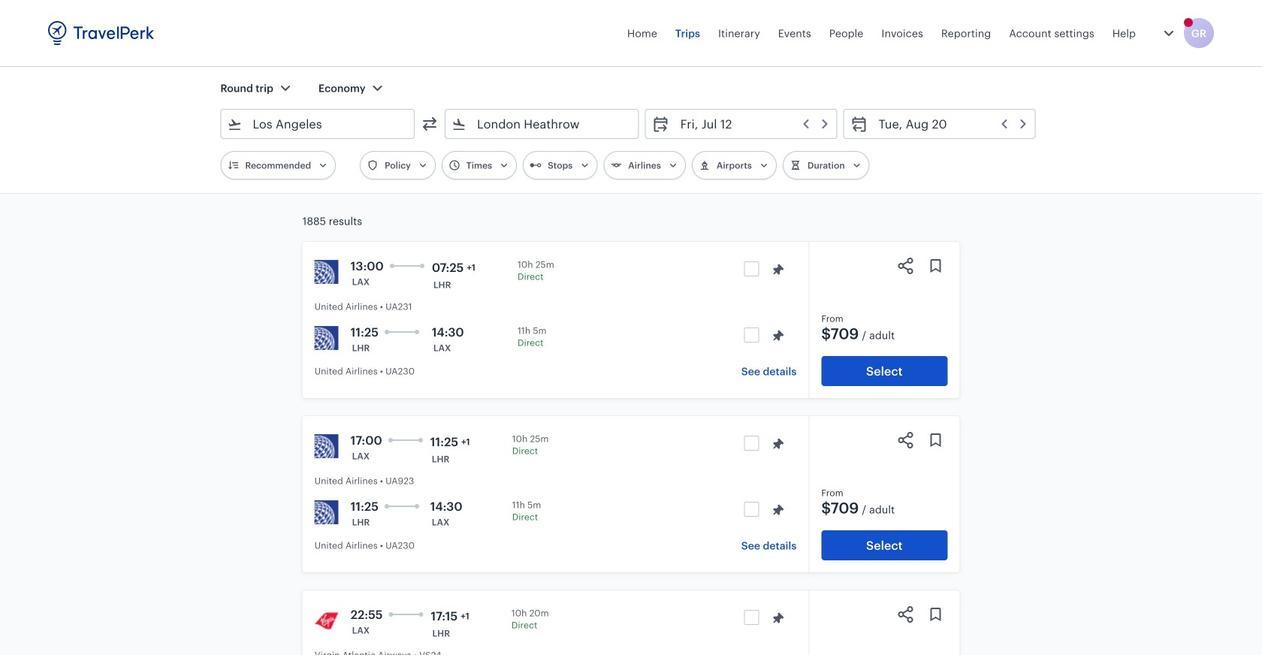 Task type: describe. For each thing, give the bounding box(es) containing it.
virgin atlantic airways image
[[315, 609, 339, 633]]

From search field
[[242, 112, 394, 136]]

Return field
[[868, 112, 1029, 136]]

united airlines image
[[315, 434, 339, 458]]

To search field
[[467, 112, 619, 136]]



Task type: locate. For each thing, give the bounding box(es) containing it.
united airlines image
[[315, 260, 339, 284], [315, 326, 339, 350], [315, 500, 339, 524]]

0 vertical spatial united airlines image
[[315, 260, 339, 284]]

1 vertical spatial united airlines image
[[315, 326, 339, 350]]

3 united airlines image from the top
[[315, 500, 339, 524]]

2 united airlines image from the top
[[315, 326, 339, 350]]

Depart field
[[670, 112, 831, 136]]

1 united airlines image from the top
[[315, 260, 339, 284]]

2 vertical spatial united airlines image
[[315, 500, 339, 524]]



Task type: vqa. For each thing, say whether or not it's contained in the screenshot.
United Airlines icon to the top
yes



